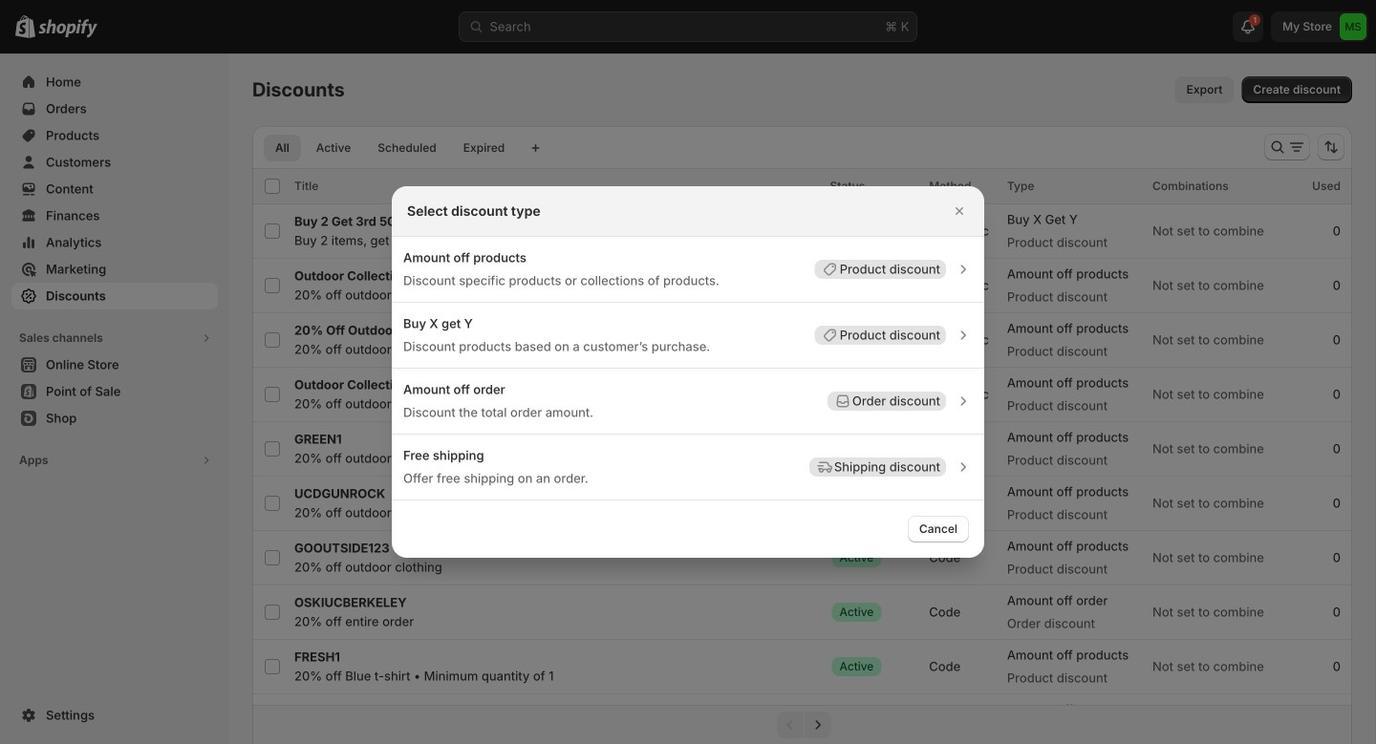 Task type: vqa. For each thing, say whether or not it's contained in the screenshot.
tab list
yes



Task type: locate. For each thing, give the bounding box(es) containing it.
pagination element
[[252, 705, 1352, 744]]

shopify image
[[38, 19, 97, 38]]

tab list
[[260, 134, 520, 161]]

dialog
[[0, 186, 1376, 558]]



